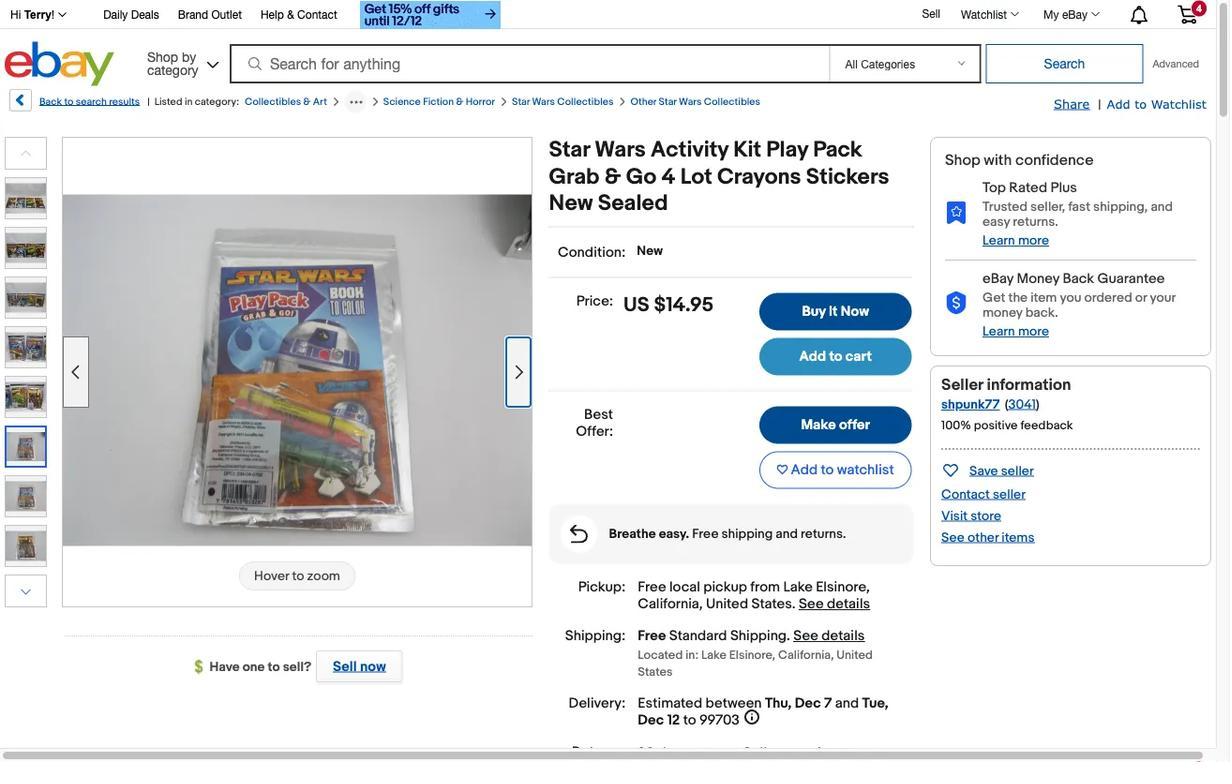 Task type: locate. For each thing, give the bounding box(es) containing it.
0 vertical spatial shop
[[147, 49, 178, 64]]

free up the 'located'
[[638, 628, 666, 645]]

other
[[631, 96, 657, 108]]

california, inside free local pickup from lake elsinore, california, united states
[[638, 596, 703, 613]]

have one to sell?
[[210, 659, 312, 675]]

breathe
[[609, 526, 656, 542]]

and right the shipping,
[[1151, 199, 1173, 215]]

1 horizontal spatial .
[[787, 628, 791, 645]]

2 vertical spatial add
[[791, 462, 818, 479]]

seller
[[942, 375, 984, 395], [744, 745, 780, 762]]

star down search for anything text field
[[512, 96, 530, 108]]

details
[[827, 596, 871, 613], [822, 628, 865, 645]]

free standard shipping . see details located in: lake elsinore, california, united states
[[638, 628, 873, 680]]

free for local
[[638, 579, 667, 596]]

states inside free standard shipping . see details located in: lake elsinore, california, united states
[[638, 665, 673, 680]]

2 vertical spatial free
[[638, 628, 666, 645]]

0 horizontal spatial |
[[147, 96, 150, 108]]

with details__icon image for top
[[946, 201, 968, 224]]

returns. inside star wars activity kit play pack grab & go  4 lot crayons stickers new sealed main content
[[801, 526, 847, 542]]

0 horizontal spatial new
[[549, 190, 593, 217]]

more down the "back."
[[1019, 324, 1050, 340]]

sell link
[[914, 7, 949, 20]]

back left search
[[39, 96, 62, 108]]

offer:
[[576, 424, 614, 440]]

0 vertical spatial returns.
[[1013, 214, 1059, 230]]

watchlist down advanced link
[[1152, 96, 1207, 111]]

see down . see details
[[794, 628, 819, 645]]

2 vertical spatial and
[[836, 695, 859, 712]]

dec left 12
[[638, 712, 664, 729]]

with details__icon image
[[946, 201, 968, 224], [946, 292, 968, 315], [570, 525, 588, 544]]

returns.
[[1013, 214, 1059, 230], [801, 526, 847, 542]]

united left from in the bottom of the page
[[706, 596, 749, 613]]

to inside button
[[821, 462, 834, 479]]

returns. down the rated
[[1013, 214, 1059, 230]]

dec left "7" at the right bottom of page
[[795, 695, 821, 712]]

. inside free standard shipping . see details located in: lake elsinore, california, united states
[[787, 628, 791, 645]]

0 horizontal spatial sell
[[333, 658, 357, 675]]

learn more link for rated
[[983, 233, 1050, 249]]

wars
[[532, 96, 555, 108], [679, 96, 702, 108], [595, 137, 646, 164]]

0 horizontal spatial collectibles
[[245, 96, 301, 108]]

my ebay
[[1044, 8, 1088, 21]]

0 vertical spatial learn
[[983, 233, 1016, 249]]

add for add to watchlist
[[791, 462, 818, 479]]

ebay inside account navigation
[[1063, 8, 1088, 21]]

1 vertical spatial see details link
[[794, 628, 865, 645]]

california, up standard
[[638, 596, 703, 613]]

star wars activity kit play pack grab & go  4 lot crayons stickers new sealed main content
[[549, 137, 914, 763]]

2 learn from the top
[[983, 324, 1016, 340]]

1 horizontal spatial california,
[[778, 648, 834, 663]]

add right "share" in the top of the page
[[1107, 96, 1131, 111]]

learn down easy on the right of the page
[[983, 233, 1016, 249]]

contact up "visit store" link
[[942, 487, 990, 503]]

add
[[1107, 96, 1131, 111], [800, 348, 827, 365], [791, 462, 818, 479]]

4 right go
[[662, 164, 676, 190]]

0 vertical spatial seller
[[1002, 463, 1034, 479]]

collectibles left art
[[245, 96, 301, 108]]

1 vertical spatial with details__icon image
[[946, 292, 968, 315]]

| left listed at left top
[[147, 96, 150, 108]]

star right other
[[659, 96, 677, 108]]

free right easy.
[[692, 526, 719, 542]]

0 vertical spatial 4
[[1197, 2, 1203, 14]]

0 horizontal spatial shop
[[147, 49, 178, 64]]

elsinore, down shipping
[[730, 648, 776, 663]]

1 horizontal spatial returns.
[[1013, 214, 1059, 230]]

1 vertical spatial elsinore,
[[730, 648, 776, 663]]

learn more link down money
[[983, 324, 1050, 340]]

sell now
[[333, 658, 386, 675]]

art
[[313, 96, 327, 108]]

back inside ebay money back guarantee get the item you ordered or your money back. learn more
[[1063, 271, 1095, 287]]

| right share button
[[1099, 97, 1102, 113]]

. down 99703
[[737, 745, 740, 762]]

2 horizontal spatial collectibles
[[704, 96, 761, 108]]

1 horizontal spatial watchlist
[[1152, 96, 1207, 111]]

2 learn more link from the top
[[983, 324, 1050, 340]]

learn down money
[[983, 324, 1016, 340]]

lake right from in the bottom of the page
[[784, 579, 813, 596]]

sell?
[[283, 659, 312, 675]]

sell left now
[[333, 658, 357, 675]]

0 vertical spatial lake
[[784, 579, 813, 596]]

0 vertical spatial .
[[792, 596, 796, 613]]

$14.95
[[654, 293, 714, 318]]

1 vertical spatial lake
[[702, 648, 727, 663]]

1 horizontal spatial 4
[[1197, 2, 1203, 14]]

0 vertical spatial watchlist
[[961, 8, 1008, 21]]

states down the 'located'
[[638, 665, 673, 680]]

elsinore, right from in the bottom of the page
[[816, 579, 870, 596]]

see down visit on the bottom right of page
[[942, 530, 965, 546]]

1 horizontal spatial lake
[[784, 579, 813, 596]]

picture 4 of 12 image
[[6, 327, 46, 368]]

free left the local
[[638, 579, 667, 596]]

sell inside account navigation
[[922, 7, 941, 20]]

us $14.95
[[624, 293, 714, 318]]

4 link
[[1167, 0, 1209, 27]]

0 horizontal spatial states
[[638, 665, 673, 680]]

collectibles left other
[[557, 96, 614, 108]]

activity
[[651, 137, 729, 164]]

stickers
[[807, 164, 890, 190]]

star wars collectibles
[[512, 96, 614, 108]]

2 vertical spatial .
[[737, 745, 740, 762]]

free inside free local pickup from lake elsinore, california, united states
[[638, 579, 667, 596]]

. down free local pickup from lake elsinore, california, united states
[[787, 628, 791, 645]]

new down sealed
[[637, 243, 663, 259]]

0 horizontal spatial united
[[706, 596, 749, 613]]

1 horizontal spatial united
[[837, 648, 873, 663]]

ebay money back guarantee get the item you ordered or your money back. learn more
[[983, 271, 1176, 340]]

add down make
[[791, 462, 818, 479]]

seller inside contact seller visit store see other items
[[993, 487, 1026, 503]]

1 learn more link from the top
[[983, 233, 1050, 249]]

sell inside sell now 'link'
[[333, 658, 357, 675]]

and right shipping
[[776, 526, 798, 542]]

0 vertical spatial see details link
[[799, 596, 871, 613]]

1 vertical spatial ebay
[[983, 271, 1014, 287]]

crayons
[[718, 164, 802, 190]]

more down seller,
[[1019, 233, 1050, 249]]

us
[[624, 293, 650, 318]]

wars down search for anything text field
[[532, 96, 555, 108]]

1 vertical spatial seller
[[744, 745, 780, 762]]

top
[[983, 180, 1006, 197]]

1 vertical spatial more
[[1019, 324, 1050, 340]]

wars right other
[[679, 96, 702, 108]]

between
[[706, 695, 762, 712]]

for
[[816, 745, 833, 762]]

learn more link for money
[[983, 324, 1050, 340]]

1 learn from the top
[[983, 233, 1016, 249]]

free inside free standard shipping . see details located in: lake elsinore, california, united states
[[638, 628, 666, 645]]

&
[[287, 8, 294, 21], [303, 96, 311, 108], [456, 96, 464, 108], [605, 164, 621, 190]]

0 vertical spatial states
[[752, 596, 792, 613]]

seller up shpunk77 link
[[942, 375, 984, 395]]

1 horizontal spatial dec
[[795, 695, 821, 712]]

0 vertical spatial more
[[1019, 233, 1050, 249]]

back.
[[1026, 305, 1059, 321]]

2 horizontal spatial .
[[792, 596, 796, 613]]

ebay up the get
[[983, 271, 1014, 287]]

store
[[971, 508, 1002, 524]]

1 vertical spatial learn more link
[[983, 324, 1050, 340]]

see right from in the bottom of the page
[[799, 596, 824, 613]]

united up tue,
[[837, 648, 873, 663]]

1 horizontal spatial sell
[[922, 7, 941, 20]]

seller right save
[[1002, 463, 1034, 479]]

elsinore, inside free standard shipping . see details located in: lake elsinore, california, united states
[[730, 648, 776, 663]]

ebay right "my"
[[1063, 8, 1088, 21]]

other star wars collectibles link
[[631, 96, 761, 108]]

seller
[[1002, 463, 1034, 479], [993, 487, 1026, 503]]

1 vertical spatial seller
[[993, 487, 1026, 503]]

star inside star wars activity kit play pack grab & go  4 lot crayons stickers new sealed
[[549, 137, 590, 164]]

in:
[[686, 648, 699, 663]]

and
[[1151, 199, 1173, 215], [776, 526, 798, 542], [836, 695, 859, 712]]

0 vertical spatial united
[[706, 596, 749, 613]]

to left "watchlist"
[[821, 462, 834, 479]]

learn inside ebay money back guarantee get the item you ordered or your money back. learn more
[[983, 324, 1016, 340]]

positive
[[974, 419, 1018, 433]]

the
[[1009, 290, 1028, 306]]

star down 'star wars collectibles'
[[549, 137, 590, 164]]

0 vertical spatial learn more link
[[983, 233, 1050, 249]]

4
[[1197, 2, 1203, 14], [662, 164, 676, 190]]

located
[[638, 648, 683, 663]]

1 horizontal spatial elsinore,
[[816, 579, 870, 596]]

3 collectibles from the left
[[704, 96, 761, 108]]

back up "you"
[[1063, 271, 1095, 287]]

sell left the watchlist link at the right of the page
[[922, 7, 941, 20]]

see details link right from in the bottom of the page
[[799, 596, 871, 613]]

new up condition:
[[549, 190, 593, 217]]

elsinore, inside free local pickup from lake elsinore, california, united states
[[816, 579, 870, 596]]

seller for save
[[1002, 463, 1034, 479]]

2 collectibles from the left
[[557, 96, 614, 108]]

shop for shop by category
[[147, 49, 178, 64]]

condition:
[[558, 244, 626, 261]]

picture 1 of 12 image
[[6, 178, 46, 219]]

& left horror
[[456, 96, 464, 108]]

0 vertical spatial add
[[1107, 96, 1131, 111]]

see inside free standard shipping . see details located in: lake elsinore, california, united states
[[794, 628, 819, 645]]

kit
[[734, 137, 762, 164]]

1 vertical spatial and
[[776, 526, 798, 542]]

& right help
[[287, 8, 294, 21]]

picture 8 of 12 image
[[6, 526, 46, 567]]

1 vertical spatial united
[[837, 648, 873, 663]]

0 vertical spatial california,
[[638, 596, 703, 613]]

with details__icon image left the get
[[946, 292, 968, 315]]

money
[[1017, 271, 1060, 287]]

lake inside free standard shipping . see details located in: lake elsinore, california, united states
[[702, 648, 727, 663]]

advanced
[[1153, 58, 1200, 70]]

dec
[[795, 695, 821, 712], [638, 712, 664, 729]]

to left search
[[64, 96, 73, 108]]

offer
[[839, 417, 870, 434]]

1 vertical spatial watchlist
[[1152, 96, 1207, 111]]

returns. down add to watchlist button
[[801, 526, 847, 542]]

4 up advanced link
[[1197, 2, 1203, 14]]

tue, dec 12
[[638, 695, 889, 729]]

learn inside top rated plus trusted seller, fast shipping, and easy returns. learn more
[[983, 233, 1016, 249]]

thu,
[[765, 695, 792, 712]]

delivery:
[[569, 695, 626, 712]]

share | add to watchlist
[[1054, 96, 1207, 113]]

california, down shipping
[[778, 648, 834, 663]]

buy it now link
[[760, 293, 912, 331]]

back
[[39, 96, 62, 108], [1063, 271, 1095, 287]]

wars for activity
[[595, 137, 646, 164]]

1 vertical spatial back
[[1063, 271, 1095, 287]]

1 horizontal spatial contact
[[942, 487, 990, 503]]

with details__icon image left breathe
[[570, 525, 588, 544]]

shop with confidence
[[946, 151, 1094, 169]]

shop left with
[[946, 151, 981, 169]]

0 horizontal spatial dec
[[638, 712, 664, 729]]

2 horizontal spatial and
[[1151, 199, 1173, 215]]

see details link down . see details
[[794, 628, 865, 645]]

add inside button
[[791, 462, 818, 479]]

1 vertical spatial new
[[637, 243, 663, 259]]

0 horizontal spatial star
[[512, 96, 530, 108]]

& left go
[[605, 164, 621, 190]]

one
[[243, 659, 265, 675]]

1 horizontal spatial wars
[[595, 137, 646, 164]]

information
[[987, 375, 1072, 395]]

0 vertical spatial free
[[692, 526, 719, 542]]

learn more link down easy on the right of the page
[[983, 233, 1050, 249]]

1 vertical spatial 4
[[662, 164, 676, 190]]

rated
[[1010, 180, 1048, 197]]

lot
[[681, 164, 713, 190]]

0 horizontal spatial watchlist
[[961, 8, 1008, 21]]

shop inside shop by category
[[147, 49, 178, 64]]

details right from in the bottom of the page
[[827, 596, 871, 613]]

seller inside seller information shpunk77 ( 3041 ) 100% positive feedback
[[942, 375, 984, 395]]

0 vertical spatial sell
[[922, 7, 941, 20]]

easy
[[983, 214, 1010, 230]]

sell for sell
[[922, 7, 941, 20]]

picture 3 of 12 image
[[6, 278, 46, 318]]

seller inside the seller pays for return
[[744, 745, 780, 762]]

1 horizontal spatial shop
[[946, 151, 981, 169]]

1 horizontal spatial and
[[836, 695, 859, 712]]

0 vertical spatial new
[[549, 190, 593, 217]]

seller down save seller
[[993, 487, 1026, 503]]

best offer:
[[576, 407, 614, 440]]

collectibles up the kit
[[704, 96, 761, 108]]

. right from in the bottom of the page
[[792, 596, 796, 613]]

1 vertical spatial returns.
[[801, 526, 847, 542]]

0 horizontal spatial .
[[737, 745, 740, 762]]

add down buy
[[800, 348, 827, 365]]

0 vertical spatial with details__icon image
[[946, 201, 968, 224]]

share
[[1054, 96, 1090, 111]]

0 vertical spatial back
[[39, 96, 62, 108]]

0 horizontal spatial california,
[[638, 596, 703, 613]]

1 horizontal spatial back
[[1063, 271, 1095, 287]]

1 horizontal spatial new
[[637, 243, 663, 259]]

1 vertical spatial free
[[638, 579, 667, 596]]

1 vertical spatial see
[[799, 596, 824, 613]]

from
[[751, 579, 780, 596]]

free
[[692, 526, 719, 542], [638, 579, 667, 596], [638, 628, 666, 645]]

united inside free local pickup from lake elsinore, california, united states
[[706, 596, 749, 613]]

1 vertical spatial contact
[[942, 487, 990, 503]]

to right one at the left bottom
[[268, 659, 280, 675]]

0 horizontal spatial lake
[[702, 648, 727, 663]]

make offer
[[801, 417, 870, 434]]

1 horizontal spatial star
[[549, 137, 590, 164]]

and right "7" at the right bottom of page
[[836, 695, 859, 712]]

0 horizontal spatial returns.
[[801, 526, 847, 542]]

to right 12
[[684, 712, 696, 729]]

with details__icon image left easy on the right of the page
[[946, 201, 968, 224]]

it
[[829, 303, 838, 320]]

1 vertical spatial learn
[[983, 324, 1016, 340]]

contact right help
[[297, 8, 337, 21]]

account navigation
[[0, 0, 1212, 31]]

0 vertical spatial ebay
[[1063, 8, 1088, 21]]

with details__icon image inside star wars activity kit play pack grab & go  4 lot crayons stickers new sealed main content
[[570, 525, 588, 544]]

.
[[792, 596, 796, 613], [787, 628, 791, 645], [737, 745, 740, 762]]

easy.
[[659, 526, 690, 542]]

more
[[1019, 233, 1050, 249], [1019, 324, 1050, 340]]

seller inside button
[[1002, 463, 1034, 479]]

more inside ebay money back guarantee get the item you ordered or your money back. learn more
[[1019, 324, 1050, 340]]

0 vertical spatial seller
[[942, 375, 984, 395]]

1 vertical spatial sell
[[333, 658, 357, 675]]

0 horizontal spatial ebay
[[983, 271, 1014, 287]]

see details link
[[799, 596, 871, 613], [794, 628, 865, 645]]

shop left "by"
[[147, 49, 178, 64]]

0 horizontal spatial seller
[[744, 745, 780, 762]]

wars for collectibles
[[532, 96, 555, 108]]

0 vertical spatial see
[[942, 530, 965, 546]]

1 vertical spatial states
[[638, 665, 673, 680]]

1 horizontal spatial ebay
[[1063, 8, 1088, 21]]

states up shipping
[[752, 596, 792, 613]]

none submit inside the shop by category banner
[[986, 44, 1144, 83]]

0 horizontal spatial 4
[[662, 164, 676, 190]]

money
[[983, 305, 1023, 321]]

0 vertical spatial and
[[1151, 199, 1173, 215]]

to down advanced link
[[1135, 96, 1147, 111]]

save seller button
[[942, 460, 1034, 481]]

wars down other
[[595, 137, 646, 164]]

lake right in: on the right of page
[[702, 648, 727, 663]]

1 horizontal spatial collectibles
[[557, 96, 614, 108]]

1 vertical spatial .
[[787, 628, 791, 645]]

2 more from the top
[[1019, 324, 1050, 340]]

0 horizontal spatial wars
[[532, 96, 555, 108]]

2 vertical spatial with details__icon image
[[570, 525, 588, 544]]

learn more link
[[983, 233, 1050, 249], [983, 324, 1050, 340]]

advanced link
[[1144, 45, 1209, 83]]

0 horizontal spatial contact
[[297, 8, 337, 21]]

seller left pays
[[744, 745, 780, 762]]

Search for anything text field
[[233, 46, 826, 82]]

shpunk77
[[942, 397, 1001, 413]]

1 vertical spatial add
[[800, 348, 827, 365]]

see inside contact seller visit store see other items
[[942, 530, 965, 546]]

1 vertical spatial california,
[[778, 648, 834, 663]]

help & contact link
[[261, 5, 337, 26]]

details down . see details
[[822, 628, 865, 645]]

2 vertical spatial see
[[794, 628, 819, 645]]

estimated between thu, dec 7 and
[[638, 695, 863, 712]]

add to watchlist button
[[760, 452, 912, 489]]

0 vertical spatial elsinore,
[[816, 579, 870, 596]]

wars inside star wars activity kit play pack grab & go  4 lot crayons stickers new sealed
[[595, 137, 646, 164]]

watchlist right the sell link
[[961, 8, 1008, 21]]

sell
[[922, 7, 941, 20], [333, 658, 357, 675]]

None submit
[[986, 44, 1144, 83]]

1 more from the top
[[1019, 233, 1050, 249]]

save seller
[[970, 463, 1034, 479]]

star wars collectibles link
[[512, 96, 614, 108]]



Task type: vqa. For each thing, say whether or not it's contained in the screenshot.
rightmost "Sell"
yes



Task type: describe. For each thing, give the bounding box(es) containing it.
see for other
[[942, 530, 965, 546]]

return
[[836, 745, 875, 762]]

7
[[825, 695, 832, 712]]

go
[[626, 164, 657, 190]]

have
[[210, 659, 240, 675]]

new inside star wars activity kit play pack grab & go  4 lot crayons stickers new sealed
[[549, 190, 593, 217]]

2 horizontal spatial star
[[659, 96, 677, 108]]

picture 5 of 12 image
[[6, 377, 46, 417]]

price:
[[577, 293, 614, 310]]

& inside help & contact link
[[287, 8, 294, 21]]

shop by category button
[[139, 42, 223, 82]]

4 inside star wars activity kit play pack grab & go  4 lot crayons stickers new sealed
[[662, 164, 676, 190]]

results
[[109, 96, 140, 108]]

ordered
[[1085, 290, 1133, 306]]

plus
[[1051, 180, 1078, 197]]

0 vertical spatial details
[[827, 596, 871, 613]]

guarantee
[[1098, 271, 1166, 287]]

local
[[670, 579, 701, 596]]

grab
[[549, 164, 600, 190]]

listed
[[154, 96, 182, 108]]

states inside free local pickup from lake elsinore, california, united states
[[752, 596, 792, 613]]

4 inside account navigation
[[1197, 2, 1203, 14]]

contact inside contact seller visit store see other items
[[942, 487, 990, 503]]

united inside free standard shipping . see details located in: lake elsinore, california, united states
[[837, 648, 873, 663]]

other star wars collectibles
[[631, 96, 761, 108]]

daily deals link
[[103, 5, 159, 26]]

by
[[182, 49, 196, 64]]

contact seller visit store see other items
[[942, 487, 1035, 546]]

star wars activity kit play pack grab & go  4 lot crayons stickers new sealed
[[549, 137, 890, 217]]

fast
[[1069, 199, 1091, 215]]

watchlist inside account navigation
[[961, 8, 1008, 21]]

estimated
[[638, 695, 703, 712]]

& left art
[[303, 96, 311, 108]]

buy it now
[[802, 303, 869, 320]]

add inside share | add to watchlist
[[1107, 96, 1131, 111]]

returns:
[[572, 744, 626, 761]]

item
[[1031, 290, 1057, 306]]

. for returns
[[737, 745, 740, 762]]

fiction
[[423, 96, 454, 108]]

pays
[[783, 745, 813, 762]]

sell now link
[[312, 651, 403, 683]]

. see details
[[792, 596, 871, 613]]

dollar sign image
[[195, 660, 210, 675]]

sealed
[[598, 190, 668, 217]]

hi terry !
[[10, 8, 55, 21]]

see for details
[[794, 628, 819, 645]]

seller for information
[[942, 375, 984, 395]]

3041
[[1009, 397, 1037, 413]]

contact inside account navigation
[[297, 8, 337, 21]]

watchlist
[[837, 462, 895, 479]]

seller for pays
[[744, 745, 780, 762]]

seller information shpunk77 ( 3041 ) 100% positive feedback
[[942, 375, 1074, 433]]

seller,
[[1031, 199, 1066, 215]]

(
[[1005, 397, 1009, 413]]

collectibles & art link
[[245, 96, 327, 108]]

more inside top rated plus trusted seller, fast shipping, and easy returns. learn more
[[1019, 233, 1050, 249]]

your
[[1150, 290, 1176, 306]]

or
[[1136, 290, 1148, 306]]

shpunk77 link
[[942, 397, 1001, 413]]

star for activity
[[549, 137, 590, 164]]

pickup:
[[578, 579, 626, 596]]

to inside share | add to watchlist
[[1135, 96, 1147, 111]]

| listed in category:
[[147, 96, 239, 108]]

watchlist inside share | add to watchlist
[[1152, 96, 1207, 111]]

top rated plus trusted seller, fast shipping, and easy returns. learn more
[[983, 180, 1173, 249]]

share button
[[1054, 96, 1090, 113]]

shipping,
[[1094, 199, 1148, 215]]

. for shipping
[[787, 628, 791, 645]]

get
[[983, 290, 1006, 306]]

visit
[[942, 508, 968, 524]]

shop by category banner
[[0, 0, 1212, 91]]

category:
[[195, 96, 239, 108]]

my ebay link
[[1034, 3, 1109, 25]]

science fiction & horror link
[[384, 96, 495, 108]]

outlet
[[212, 8, 242, 21]]

days
[[658, 745, 688, 762]]

daily deals
[[103, 8, 159, 21]]

seller for contact
[[993, 487, 1026, 503]]

free for standard
[[638, 628, 666, 645]]

12
[[668, 712, 680, 729]]

and inside top rated plus trusted seller, fast shipping, and easy returns. learn more
[[1151, 199, 1173, 215]]

shipping:
[[565, 628, 626, 645]]

items
[[1002, 530, 1035, 546]]

star for collectibles
[[512, 96, 530, 108]]

picture 6 of 12 image
[[7, 428, 45, 466]]

add to watchlist
[[791, 462, 895, 479]]

99703
[[700, 712, 740, 729]]

details inside free standard shipping . see details located in: lake elsinore, california, united states
[[822, 628, 865, 645]]

daily
[[103, 8, 128, 21]]

pack
[[813, 137, 863, 164]]

breathe easy. free shipping and returns.
[[609, 526, 847, 542]]

3041 link
[[1009, 397, 1037, 413]]

ebay inside ebay money back guarantee get the item you ordered or your money back. learn more
[[983, 271, 1014, 287]]

collectibles & art
[[245, 96, 327, 108]]

sell for sell now
[[333, 658, 357, 675]]

add for add to cart
[[800, 348, 827, 365]]

lake inside free local pickup from lake elsinore, california, united states
[[784, 579, 813, 596]]

1 collectibles from the left
[[245, 96, 301, 108]]

make offer link
[[760, 407, 912, 444]]

& inside star wars activity kit play pack grab & go  4 lot crayons stickers new sealed
[[605, 164, 621, 190]]

with details__icon image for ebay
[[946, 292, 968, 315]]

other
[[968, 530, 999, 546]]

picture 7 of 12 image
[[6, 477, 46, 517]]

picture 2 of 12 image
[[6, 228, 46, 268]]

2 horizontal spatial wars
[[679, 96, 702, 108]]

california, inside free standard shipping . see details located in: lake elsinore, california, united states
[[778, 648, 834, 663]]

brand
[[178, 8, 208, 21]]

buy
[[802, 303, 826, 320]]

get an extra 15% off image
[[360, 1, 501, 29]]

returns. inside top rated plus trusted seller, fast shipping, and easy returns. learn more
[[1013, 214, 1059, 230]]

star wars activity kit play pack grab & go  4 lot crayons stickers new sealed - picture 6 of 12 image
[[63, 194, 532, 546]]

feedback
[[1021, 419, 1074, 433]]

category
[[147, 62, 198, 77]]

brand outlet
[[178, 8, 242, 21]]

| inside share | add to watchlist
[[1099, 97, 1102, 113]]

returns
[[691, 745, 737, 762]]

back to search results link
[[8, 89, 140, 118]]

make
[[801, 417, 836, 434]]

in
[[185, 96, 193, 108]]

add to cart
[[800, 348, 872, 365]]

dec inside the tue, dec 12
[[638, 712, 664, 729]]

you
[[1060, 290, 1082, 306]]

search
[[76, 96, 107, 108]]

best
[[584, 407, 614, 424]]

to left 'cart'
[[830, 348, 843, 365]]

free local pickup from lake elsinore, california, united states
[[638, 579, 870, 613]]

horror
[[466, 96, 495, 108]]

watchlist link
[[951, 3, 1028, 25]]

shop for shop with confidence
[[946, 151, 981, 169]]



